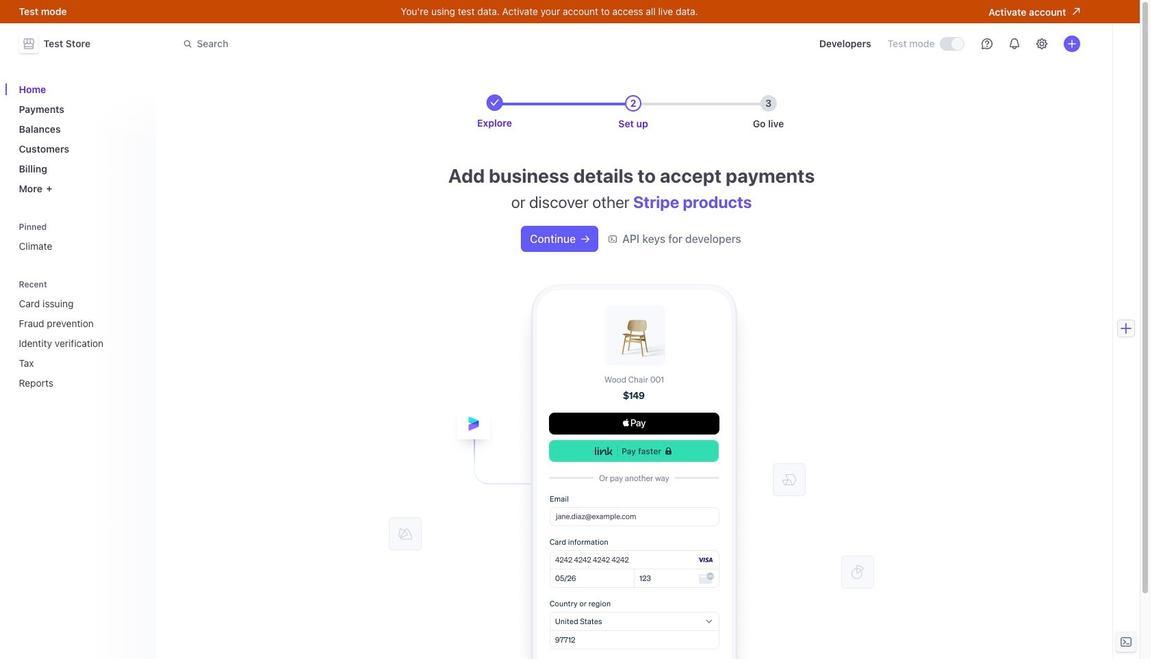 Task type: locate. For each thing, give the bounding box(es) containing it.
None search field
[[175, 31, 561, 56]]

help image
[[981, 38, 992, 49]]

2 recent element from the top
[[13, 292, 148, 394]]

1 recent element from the top
[[13, 275, 148, 394]]

recent element
[[13, 275, 148, 394], [13, 292, 148, 394]]

edit pins image
[[134, 223, 142, 231]]

Search text field
[[175, 31, 561, 56]]



Task type: vqa. For each thing, say whether or not it's contained in the screenshot.
Help image
yes



Task type: describe. For each thing, give the bounding box(es) containing it.
Test mode checkbox
[[940, 38, 964, 50]]

clear history image
[[134, 280, 142, 289]]

svg image
[[581, 235, 590, 243]]

notifications image
[[1009, 38, 1020, 49]]

core navigation links element
[[13, 78, 148, 200]]

settings image
[[1036, 38, 1047, 49]]

pinned element
[[13, 217, 148, 257]]



